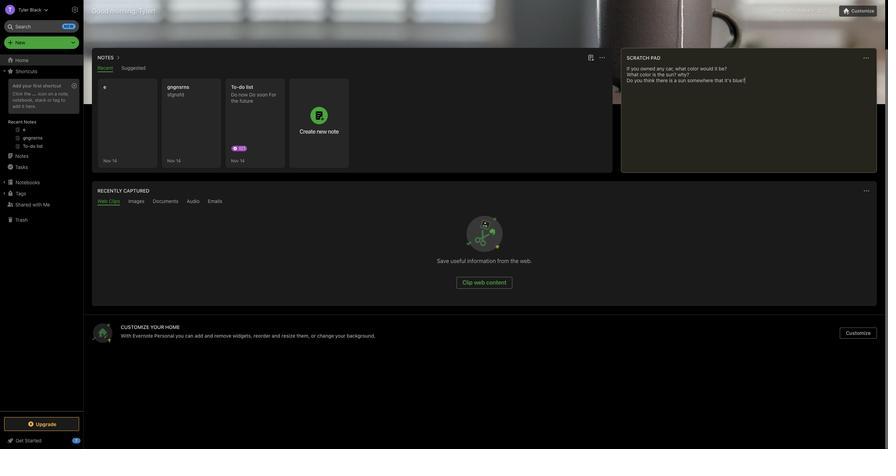 Task type: vqa. For each thing, say whether or not it's contained in the screenshot.
sketch
no



Task type: describe. For each thing, give the bounding box(es) containing it.
3 14 from the left
[[240, 158, 245, 163]]

nov inside e nov 14
[[103, 158, 111, 163]]

it
[[22, 103, 24, 109]]

list
[[246, 84, 253, 90]]

for
[[269, 92, 277, 98]]

tree containing home
[[0, 55, 83, 411]]

more actions field for recently captured
[[862, 186, 872, 196]]

add inside customize your home with evernote personal you can add and remove widgets, reorder and resize them, or change your background.
[[195, 333, 203, 339]]

widgets,
[[233, 333, 252, 339]]

expand tags image
[[2, 191, 7, 196]]

tag
[[53, 97, 60, 103]]

stack
[[35, 97, 46, 103]]

get
[[16, 438, 24, 444]]

icon on a note, notebook, stack or tag to add it here.
[[12, 91, 69, 109]]

Help and Learning task checklist field
[[0, 435, 83, 446]]

icon
[[38, 91, 47, 96]]

e nov 14
[[103, 84, 117, 163]]

create
[[300, 128, 316, 135]]

images tab
[[128, 198, 145, 206]]

audio
[[187, 198, 200, 204]]

click the ...
[[12, 91, 37, 96]]

create new note
[[300, 128, 339, 135]]

to-
[[231, 84, 239, 90]]

images
[[128, 198, 145, 204]]

gngnsrns
[[167, 84, 189, 90]]

pad
[[651, 55, 661, 61]]

first
[[33, 83, 42, 89]]

customize
[[121, 324, 149, 330]]

your
[[151, 324, 164, 330]]

suggested tab
[[122, 65, 146, 72]]

click
[[12, 91, 23, 96]]

2 nov from the left
[[167, 158, 175, 163]]

e
[[103, 84, 106, 90]]

expand notebooks image
[[2, 179, 7, 185]]

clip web content button
[[457, 277, 513, 289]]

emails tab
[[208, 198, 222, 206]]

here.
[[26, 103, 36, 109]]

new inside search field
[[64, 24, 74, 28]]

note,
[[58, 91, 69, 96]]

shared
[[15, 202, 31, 207]]

add your first shortcut
[[12, 83, 61, 89]]

1 vertical spatial customize button
[[841, 328, 878, 339]]

your inside tree
[[22, 83, 32, 89]]

gngnsrns sfgnsfd
[[167, 84, 189, 98]]

2023
[[819, 8, 829, 14]]

2 nov 14 from the left
[[231, 158, 245, 163]]

suggested
[[122, 65, 146, 71]]

get started
[[16, 438, 42, 444]]

0 vertical spatial customize button
[[840, 6, 878, 17]]

1 do from the left
[[231, 92, 238, 98]]

background.
[[347, 333, 376, 339]]

home
[[15, 57, 29, 63]]

sfgnsfd
[[167, 92, 184, 98]]

personal
[[154, 333, 174, 339]]

from
[[498, 258, 509, 264]]

tasks button
[[0, 161, 83, 173]]

november
[[788, 8, 811, 14]]

2 do from the left
[[249, 92, 256, 98]]

tyler!
[[139, 7, 156, 15]]

with
[[121, 333, 131, 339]]

information
[[468, 258, 496, 264]]

17,
[[812, 8, 817, 14]]

good morning, tyler!
[[92, 7, 156, 15]]

14 inside e nov 14
[[112, 158, 117, 163]]

trash
[[15, 217, 28, 223]]

change
[[317, 333, 334, 339]]

group inside tree
[[0, 77, 83, 153]]

shortcuts button
[[0, 66, 83, 77]]

create new note button
[[290, 78, 349, 168]]

evernote
[[133, 333, 153, 339]]

good
[[92, 7, 109, 15]]

2 vertical spatial notes
[[15, 153, 29, 159]]

0/3
[[239, 146, 246, 151]]

your inside customize your home with evernote personal you can add and remove widgets, reorder and resize them, or change your background.
[[336, 333, 346, 339]]

now
[[239, 92, 248, 98]]

friday,
[[772, 8, 787, 14]]

new button
[[4, 36, 79, 49]]

recent tab panel
[[92, 72, 613, 173]]

Search text field
[[9, 20, 74, 33]]

more actions image for recently captured
[[863, 187, 871, 195]]

notebooks
[[16, 179, 40, 185]]

1 vertical spatial notes
[[24, 119, 36, 125]]

friday, november 17, 2023
[[772, 8, 829, 14]]

resize
[[282, 333, 296, 339]]

remove
[[215, 333, 232, 339]]

7
[[75, 438, 78, 443]]

home
[[165, 324, 180, 330]]

web clips
[[98, 198, 120, 204]]

notes button
[[96, 53, 122, 62]]

can
[[185, 333, 193, 339]]

or inside customize your home with evernote personal you can add and remove widgets, reorder and resize them, or change your background.
[[311, 333, 316, 339]]

upgrade button
[[4, 417, 79, 431]]

recently
[[98, 188, 122, 194]]

notebook,
[[12, 97, 34, 103]]

trash link
[[0, 214, 83, 225]]

2 and from the left
[[272, 333, 281, 339]]

shortcuts
[[16, 68, 37, 74]]

new inside button
[[317, 128, 327, 135]]

them,
[[297, 333, 310, 339]]



Task type: locate. For each thing, give the bounding box(es) containing it.
notes link
[[0, 150, 83, 161]]

tags button
[[0, 188, 83, 199]]

new
[[15, 40, 25, 45]]

add right can
[[195, 333, 203, 339]]

recent inside group
[[8, 119, 23, 125]]

shared with me
[[15, 202, 50, 207]]

0 horizontal spatial nov 14
[[167, 158, 181, 163]]

scratch pad
[[627, 55, 661, 61]]

group containing add your first shortcut
[[0, 77, 83, 153]]

a
[[55, 91, 57, 96]]

or
[[47, 97, 52, 103], [311, 333, 316, 339]]

recently captured button
[[96, 187, 150, 195]]

1 horizontal spatial and
[[272, 333, 281, 339]]

0 horizontal spatial and
[[205, 333, 213, 339]]

customize your home with evernote personal you can add and remove widgets, reorder and resize them, or change your background.
[[121, 324, 376, 339]]

recent notes
[[8, 119, 36, 125]]

0 horizontal spatial recent
[[8, 119, 23, 125]]

1 vertical spatial your
[[336, 333, 346, 339]]

or inside icon on a note, notebook, stack or tag to add it here.
[[47, 97, 52, 103]]

do
[[239, 84, 245, 90]]

new
[[64, 24, 74, 28], [317, 128, 327, 135]]

your
[[22, 83, 32, 89], [336, 333, 346, 339]]

1 vertical spatial new
[[317, 128, 327, 135]]

save
[[437, 258, 449, 264]]

0 vertical spatial the
[[24, 91, 31, 96]]

1 horizontal spatial 14
[[176, 158, 181, 163]]

14
[[112, 158, 117, 163], [176, 158, 181, 163], [240, 158, 245, 163]]

2 tab list from the top
[[93, 198, 876, 206]]

do
[[231, 92, 238, 98], [249, 92, 256, 98]]

1 and from the left
[[205, 333, 213, 339]]

2 horizontal spatial nov
[[231, 158, 239, 163]]

...
[[32, 91, 37, 96]]

3 nov from the left
[[231, 158, 239, 163]]

tab list
[[93, 65, 612, 72], [93, 198, 876, 206]]

recent tab
[[98, 65, 113, 72]]

0 horizontal spatial do
[[231, 92, 238, 98]]

tyler black
[[18, 7, 41, 12]]

2 horizontal spatial the
[[511, 258, 519, 264]]

group
[[0, 77, 83, 153]]

content
[[487, 279, 507, 286]]

notebooks link
[[0, 177, 83, 188]]

nov
[[103, 158, 111, 163], [167, 158, 175, 163], [231, 158, 239, 163]]

more actions image for scratch pad
[[863, 54, 871, 62]]

0 vertical spatial new
[[64, 24, 74, 28]]

the
[[24, 91, 31, 96], [231, 98, 238, 104], [511, 258, 519, 264]]

recent for recent
[[98, 65, 113, 71]]

shortcut
[[43, 83, 61, 89]]

scratch
[[627, 55, 650, 61]]

0 horizontal spatial your
[[22, 83, 32, 89]]

emails
[[208, 198, 222, 204]]

to
[[61, 97, 65, 103]]

1 nov from the left
[[103, 158, 111, 163]]

add inside icon on a note, notebook, stack or tag to add it here.
[[12, 103, 20, 109]]

morning,
[[110, 7, 137, 15]]

reorder
[[254, 333, 271, 339]]

new down settings image
[[64, 24, 74, 28]]

tab list containing web clips
[[93, 198, 876, 206]]

web clips tab panel
[[92, 206, 878, 306]]

1 horizontal spatial the
[[231, 98, 238, 104]]

add
[[12, 83, 21, 89]]

2 14 from the left
[[176, 158, 181, 163]]

1 horizontal spatial do
[[249, 92, 256, 98]]

web
[[474, 279, 485, 286]]

new left "note"
[[317, 128, 327, 135]]

1 vertical spatial more actions image
[[863, 187, 871, 195]]

1 horizontal spatial nov
[[167, 158, 175, 163]]

the inside the to-do list do now do soon for the future
[[231, 98, 238, 104]]

clips
[[109, 198, 120, 204]]

0 vertical spatial or
[[47, 97, 52, 103]]

started
[[25, 438, 42, 444]]

More actions field
[[598, 53, 607, 62], [862, 53, 872, 63], [862, 186, 872, 196]]

1 horizontal spatial nov 14
[[231, 158, 245, 163]]

0 horizontal spatial add
[[12, 103, 20, 109]]

recent down it
[[8, 119, 23, 125]]

0 vertical spatial notes
[[98, 55, 114, 60]]

1 horizontal spatial new
[[317, 128, 327, 135]]

the left future
[[231, 98, 238, 104]]

tyler
[[18, 7, 29, 12]]

1 vertical spatial or
[[311, 333, 316, 339]]

scratch pad button
[[626, 54, 661, 62]]

tab list for recently captured
[[93, 198, 876, 206]]

web
[[98, 198, 108, 204]]

1 horizontal spatial add
[[195, 333, 203, 339]]

customize button
[[840, 6, 878, 17], [841, 328, 878, 339]]

web.
[[520, 258, 532, 264]]

click to collapse image
[[81, 436, 86, 445]]

the inside web clips "tab panel"
[[511, 258, 519, 264]]

0 horizontal spatial nov
[[103, 158, 111, 163]]

or down on
[[47, 97, 52, 103]]

recent inside "tab list"
[[98, 65, 113, 71]]

tasks
[[15, 164, 28, 170]]

and
[[205, 333, 213, 339], [272, 333, 281, 339]]

soon
[[257, 92, 268, 98]]

your up click the ...
[[22, 83, 32, 89]]

notes inside button
[[98, 55, 114, 60]]

web clips tab
[[98, 198, 120, 206]]

1 horizontal spatial your
[[336, 333, 346, 339]]

notes up recent 'tab'
[[98, 55, 114, 60]]

recent
[[98, 65, 113, 71], [8, 119, 23, 125]]

audio tab
[[187, 198, 200, 206]]

0 horizontal spatial new
[[64, 24, 74, 28]]

add left it
[[12, 103, 20, 109]]

customize
[[852, 8, 875, 14], [847, 330, 872, 336]]

1 vertical spatial recent
[[8, 119, 23, 125]]

the right from
[[511, 258, 519, 264]]

documents tab
[[153, 198, 179, 206]]

1 tab list from the top
[[93, 65, 612, 72]]

0 horizontal spatial or
[[47, 97, 52, 103]]

with
[[32, 202, 42, 207]]

0 vertical spatial add
[[12, 103, 20, 109]]

shared with me link
[[0, 199, 83, 210]]

1 vertical spatial tab list
[[93, 198, 876, 206]]

1 nov 14 from the left
[[167, 158, 181, 163]]

1 vertical spatial the
[[231, 98, 238, 104]]

0 vertical spatial your
[[22, 83, 32, 89]]

save useful information from the web.
[[437, 258, 532, 264]]

tab list for notes
[[93, 65, 612, 72]]

1 vertical spatial customize
[[847, 330, 872, 336]]

do down to-
[[231, 92, 238, 98]]

0 vertical spatial more actions image
[[863, 54, 871, 62]]

2 horizontal spatial 14
[[240, 158, 245, 163]]

0 horizontal spatial the
[[24, 91, 31, 96]]

Account field
[[0, 3, 48, 17]]

captured
[[123, 188, 150, 194]]

tab list containing recent
[[93, 65, 612, 72]]

1 14 from the left
[[112, 158, 117, 163]]

documents
[[153, 198, 179, 204]]

or right them,
[[311, 333, 316, 339]]

0 vertical spatial recent
[[98, 65, 113, 71]]

note
[[328, 128, 339, 135]]

more actions image
[[598, 53, 607, 62]]

new search field
[[9, 20, 76, 33]]

tags
[[16, 190, 26, 196]]

settings image
[[71, 6, 79, 14]]

0 horizontal spatial 14
[[112, 158, 117, 163]]

notes down here.
[[24, 119, 36, 125]]

and left the remove
[[205, 333, 213, 339]]

nov 14
[[167, 158, 181, 163], [231, 158, 245, 163]]

recent for recent notes
[[8, 119, 23, 125]]

1 horizontal spatial or
[[311, 333, 316, 339]]

notes up 'tasks'
[[15, 153, 29, 159]]

and left resize
[[272, 333, 281, 339]]

your right change on the bottom of page
[[336, 333, 346, 339]]

more actions image
[[863, 54, 871, 62], [863, 187, 871, 195]]

0 vertical spatial tab list
[[93, 65, 612, 72]]

Start writing… text field
[[627, 66, 877, 167]]

1 vertical spatial add
[[195, 333, 203, 339]]

clip
[[463, 279, 473, 286]]

to-do list do now do soon for the future
[[231, 84, 277, 104]]

add
[[12, 103, 20, 109], [195, 333, 203, 339]]

the left ...
[[24, 91, 31, 96]]

do down list
[[249, 92, 256, 98]]

2 vertical spatial the
[[511, 258, 519, 264]]

0 vertical spatial customize
[[852, 8, 875, 14]]

recently captured
[[98, 188, 150, 194]]

tree
[[0, 55, 83, 411]]

me
[[43, 202, 50, 207]]

more actions field for scratch pad
[[862, 53, 872, 63]]

useful
[[451, 258, 466, 264]]

you
[[176, 333, 184, 339]]

upgrade
[[36, 421, 56, 427]]

recent down notes button
[[98, 65, 113, 71]]

1 horizontal spatial recent
[[98, 65, 113, 71]]



